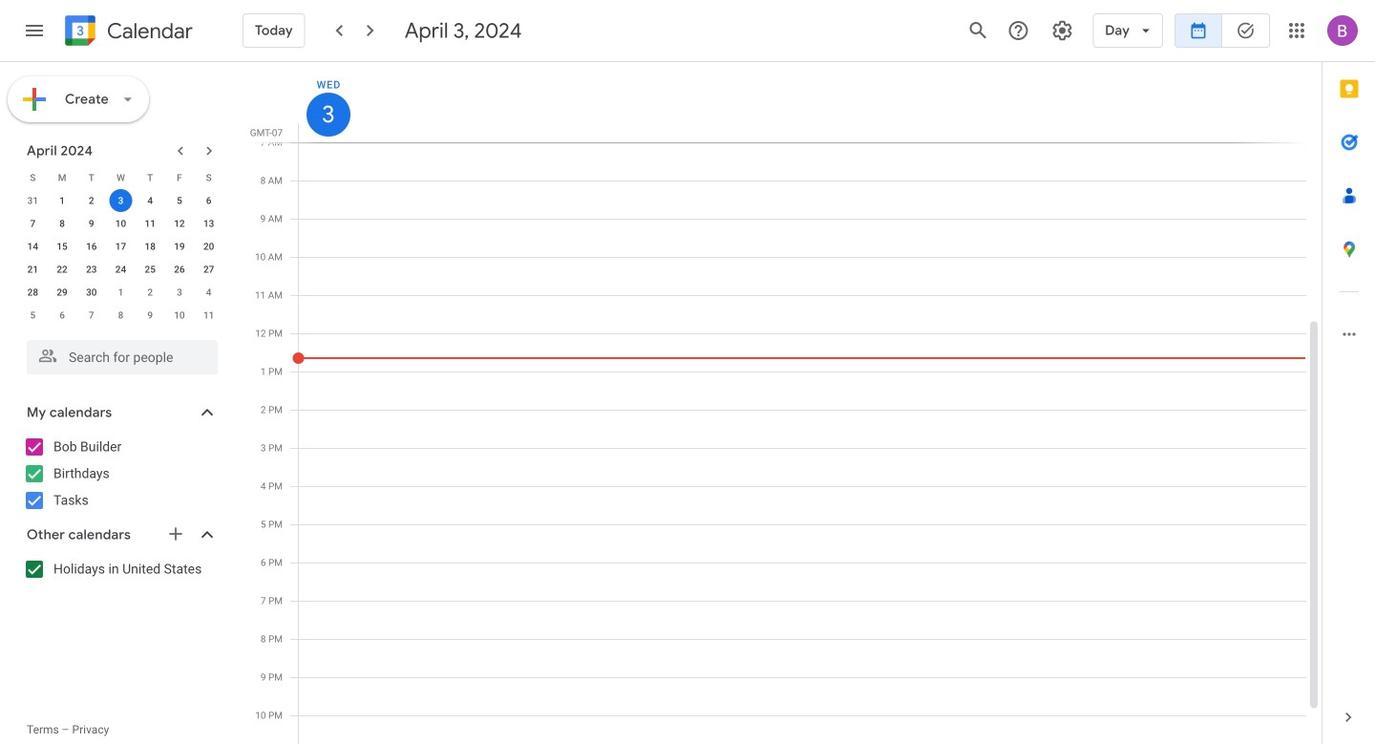 Task type: locate. For each thing, give the bounding box(es) containing it.
may 8 element
[[109, 304, 132, 327]]

calendar element
[[61, 11, 193, 54]]

grid
[[245, 62, 1322, 744]]

heading
[[103, 20, 193, 43]]

3 row from the top
[[18, 212, 224, 235]]

24 element
[[109, 258, 132, 281]]

29 element
[[51, 281, 74, 304]]

7 element
[[21, 212, 44, 235]]

may 7 element
[[80, 304, 103, 327]]

18 element
[[139, 235, 162, 258]]

row group
[[18, 189, 224, 327]]

9 element
[[80, 212, 103, 235]]

1 element
[[51, 189, 74, 212]]

20 element
[[197, 235, 220, 258]]

6 row from the top
[[18, 281, 224, 304]]

tab list
[[1323, 62, 1376, 691]]

13 element
[[197, 212, 220, 235]]

12 element
[[168, 212, 191, 235]]

row
[[18, 166, 224, 189], [18, 189, 224, 212], [18, 212, 224, 235], [18, 235, 224, 258], [18, 258, 224, 281], [18, 281, 224, 304], [18, 304, 224, 327]]

17 element
[[109, 235, 132, 258]]

15 element
[[51, 235, 74, 258]]

28 element
[[21, 281, 44, 304]]

may 11 element
[[197, 304, 220, 327]]

may 5 element
[[21, 304, 44, 327]]

april 2024 grid
[[18, 166, 224, 327]]

cell
[[106, 189, 136, 212]]

may 10 element
[[168, 304, 191, 327]]

26 element
[[168, 258, 191, 281]]

column header
[[298, 62, 1307, 142]]

2 element
[[80, 189, 103, 212]]

21 element
[[21, 258, 44, 281]]

my calendars list
[[4, 432, 237, 516]]

30 element
[[80, 281, 103, 304]]

may 6 element
[[51, 304, 74, 327]]

settings menu image
[[1051, 19, 1074, 42]]

None search field
[[0, 332, 237, 375]]

may 3 element
[[168, 281, 191, 304]]

27 element
[[197, 258, 220, 281]]

16 element
[[80, 235, 103, 258]]



Task type: describe. For each thing, give the bounding box(es) containing it.
4 element
[[139, 189, 162, 212]]

2 row from the top
[[18, 189, 224, 212]]

may 9 element
[[139, 304, 162, 327]]

heading inside calendar element
[[103, 20, 193, 43]]

8 element
[[51, 212, 74, 235]]

22 element
[[51, 258, 74, 281]]

7 row from the top
[[18, 304, 224, 327]]

6 element
[[197, 189, 220, 212]]

main drawer image
[[23, 19, 46, 42]]

14 element
[[21, 235, 44, 258]]

may 1 element
[[109, 281, 132, 304]]

march 31 element
[[21, 189, 44, 212]]

5 element
[[168, 189, 191, 212]]

Search for people text field
[[38, 340, 206, 375]]

may 4 element
[[197, 281, 220, 304]]

11 element
[[139, 212, 162, 235]]

3, today element
[[109, 189, 132, 212]]

may 2 element
[[139, 281, 162, 304]]

5 row from the top
[[18, 258, 224, 281]]

add other calendars image
[[166, 525, 185, 544]]

10 element
[[109, 212, 132, 235]]

4 row from the top
[[18, 235, 224, 258]]

19 element
[[168, 235, 191, 258]]

25 element
[[139, 258, 162, 281]]

23 element
[[80, 258, 103, 281]]

wednesday, april 3, today element
[[307, 93, 351, 137]]

1 row from the top
[[18, 166, 224, 189]]

cell inside april 2024 grid
[[106, 189, 136, 212]]



Task type: vqa. For each thing, say whether or not it's contained in the screenshot.
Dec 1 27
no



